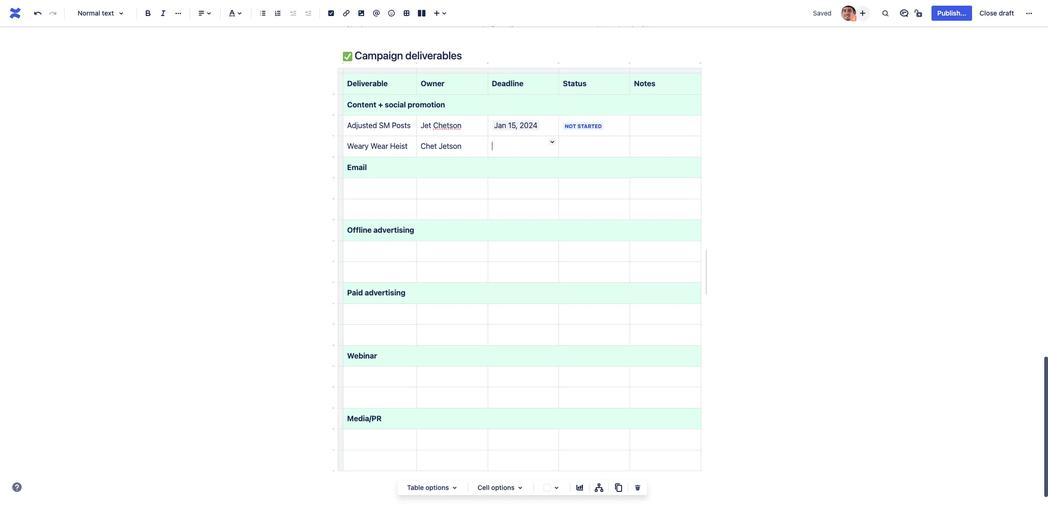 Task type: locate. For each thing, give the bounding box(es) containing it.
options for cell options
[[491, 484, 515, 492]]

posts
[[392, 121, 411, 130]]

notes
[[634, 79, 656, 88]]

chetson
[[433, 121, 462, 130]]

mention image
[[371, 8, 382, 19]]

confluence image
[[8, 6, 23, 21], [8, 6, 23, 21]]

0 horizontal spatial options
[[426, 484, 449, 492]]

indent tab image
[[302, 8, 314, 19]]

emoji image
[[386, 8, 397, 19]]

options
[[426, 484, 449, 492], [491, 484, 515, 492]]

advertising
[[374, 226, 414, 235], [365, 289, 406, 297]]

offline
[[347, 226, 372, 235]]

publish...
[[938, 9, 967, 17]]

weary
[[347, 142, 369, 151]]

cell
[[478, 484, 490, 492]]

james peterson image
[[841, 6, 857, 21]]

Main content area, start typing to enter text. text field
[[337, 0, 708, 485]]

social
[[385, 100, 406, 109]]

advertising for paid advertising
[[365, 289, 406, 297]]

options right the cell
[[491, 484, 515, 492]]

1 vertical spatial advertising
[[365, 289, 406, 297]]

cell options button
[[472, 483, 530, 494]]

more image
[[1024, 8, 1035, 19]]

:white_check_mark: image
[[343, 52, 352, 61], [343, 52, 352, 61]]

chet
[[421, 142, 437, 151]]

2024
[[520, 121, 538, 130]]

2 options from the left
[[491, 484, 515, 492]]

deadline
[[492, 79, 524, 88]]

add image, video, or file image
[[356, 8, 367, 19]]

bold ⌘b image
[[142, 8, 154, 19]]

italic ⌘i image
[[158, 8, 169, 19]]

email
[[347, 163, 367, 172]]

expand dropdown menu image
[[449, 483, 460, 494]]

1 options from the left
[[426, 484, 449, 492]]

jet
[[421, 121, 431, 130]]

options right table
[[426, 484, 449, 492]]

0 vertical spatial advertising
[[374, 226, 414, 235]]

webinar
[[347, 352, 377, 360]]

table image
[[401, 8, 412, 19]]

manage connected data image
[[594, 483, 605, 494]]

help image
[[11, 482, 23, 494]]

jetson
[[439, 142, 462, 151]]

heist
[[390, 142, 408, 151]]

paid advertising
[[347, 289, 406, 297]]

remove image
[[632, 483, 644, 494]]

options for table options
[[426, 484, 449, 492]]

comment icon image
[[899, 8, 910, 19]]

offline advertising
[[347, 226, 414, 235]]

1 horizontal spatial options
[[491, 484, 515, 492]]

weary wear heist
[[347, 142, 408, 151]]

campaign
[[355, 49, 403, 62]]

link image
[[341, 8, 352, 19]]

table
[[407, 484, 424, 492]]

close
[[980, 9, 998, 17]]

chet jetson
[[421, 142, 462, 151]]

advertising right 'offline'
[[374, 226, 414, 235]]

close draft button
[[974, 6, 1020, 21]]

invite to edit image
[[858, 7, 869, 19]]

outdent ⇧tab image
[[287, 8, 299, 19]]

jet chetson
[[421, 121, 462, 130]]

advertising right paid
[[365, 289, 406, 297]]



Task type: vqa. For each thing, say whether or not it's contained in the screenshot.
'group'
no



Task type: describe. For each thing, give the bounding box(es) containing it.
promotion
[[408, 100, 445, 109]]

table options button
[[402, 483, 464, 494]]

copy image
[[613, 483, 624, 494]]

+
[[378, 100, 383, 109]]

campaign deliverables
[[352, 49, 462, 62]]

publish... button
[[932, 6, 972, 21]]

not started
[[565, 123, 602, 129]]

find and replace image
[[880, 8, 892, 19]]

paid
[[347, 289, 363, 297]]

content + social promotion
[[347, 100, 445, 109]]

media/pr
[[347, 415, 382, 423]]

started
[[578, 123, 602, 129]]

cell options
[[478, 484, 515, 492]]

15,
[[508, 121, 518, 130]]

redo ⌘⇧z image
[[47, 8, 59, 19]]

owner
[[421, 79, 445, 88]]

chart image
[[574, 483, 586, 494]]

adjusted
[[347, 121, 377, 130]]

layouts image
[[416, 8, 427, 19]]

adjusted sm posts
[[347, 121, 411, 130]]

action item image
[[326, 8, 337, 19]]

deliverable
[[347, 79, 388, 88]]

expand dropdown menu image
[[515, 483, 526, 494]]

advertising for offline advertising
[[374, 226, 414, 235]]

jan
[[494, 121, 506, 130]]

more formatting image
[[173, 8, 184, 19]]

jan 15, 2024
[[494, 121, 538, 130]]

sm
[[379, 121, 390, 130]]

content
[[347, 100, 376, 109]]

deliverables
[[405, 49, 462, 62]]

table options
[[407, 484, 449, 492]]

numbered list ⌘⇧7 image
[[272, 8, 284, 19]]

cell background image
[[551, 483, 562, 494]]

not
[[565, 123, 576, 129]]

wear
[[371, 142, 388, 151]]

normal
[[78, 9, 100, 17]]

normal text
[[78, 9, 114, 17]]

normal text button
[[68, 3, 133, 24]]

close draft
[[980, 9, 1014, 17]]

bullet list ⌘⇧8 image
[[257, 8, 268, 19]]

no restrictions image
[[914, 8, 925, 19]]

saved
[[813, 9, 832, 17]]

draft
[[999, 9, 1014, 17]]

align left image
[[196, 8, 207, 19]]

undo ⌘z image
[[32, 8, 43, 19]]

text
[[102, 9, 114, 17]]

status
[[563, 79, 587, 88]]



